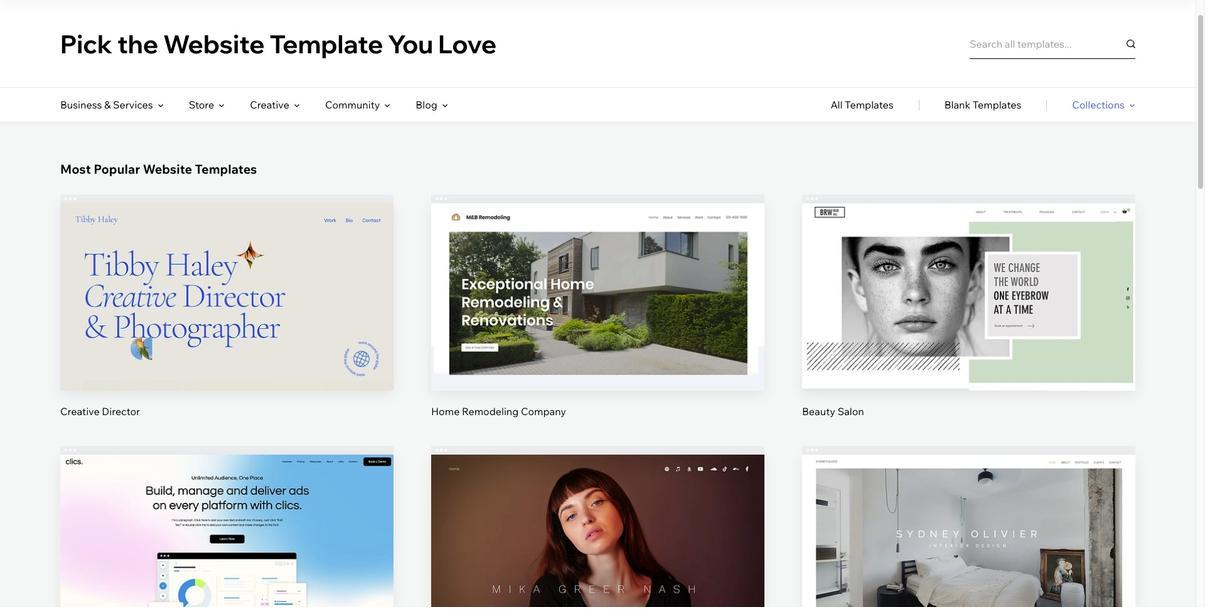 Task type: vqa. For each thing, say whether or not it's contained in the screenshot.
'Edit' in Beauty Salon 'GROUP'
yes



Task type: locate. For each thing, give the bounding box(es) containing it.
edit button inside beauty salon group
[[939, 263, 999, 293]]

website up store
[[163, 28, 265, 59]]

view inside beauty salon group
[[957, 315, 981, 327]]

most popular website templates - beauty salon image
[[802, 203, 1136, 391]]

edit inside creative director group
[[217, 272, 236, 285]]

view
[[215, 315, 239, 327], [586, 315, 610, 327], [957, 315, 981, 327], [215, 566, 239, 579], [586, 566, 610, 579], [957, 566, 981, 579]]

categories. use the left and right arrow keys to navigate the menu element
[[0, 88, 1196, 122]]

blank
[[945, 99, 971, 111]]

edit button inside home remodeling company group
[[568, 263, 628, 293]]

view button inside creative director group
[[197, 306, 257, 336]]

pick the website template you love
[[60, 28, 497, 59]]

view inside home remodeling company group
[[586, 315, 610, 327]]

edit for most popular website templates - home remodeling company image
[[588, 272, 607, 285]]

you
[[388, 28, 433, 59]]

view for "most popular website templates - creative director" image
[[215, 315, 239, 327]]

templates for all templates
[[845, 99, 894, 111]]

templates
[[845, 99, 894, 111], [973, 99, 1021, 111], [195, 161, 257, 177]]

edit
[[217, 272, 236, 285], [588, 272, 607, 285], [959, 272, 978, 285], [217, 524, 236, 536], [588, 524, 607, 536], [959, 524, 978, 536]]

edit for most popular website templates - interior designer image
[[959, 524, 978, 536]]

creative inside group
[[60, 405, 100, 418]]

creative director
[[60, 405, 140, 418]]

creative inside categories by subject element
[[250, 99, 289, 111]]

salon
[[838, 405, 864, 418]]

edit button inside creative director group
[[197, 263, 257, 293]]

None search field
[[970, 29, 1136, 59]]

beauty
[[802, 405, 835, 418]]

creative
[[250, 99, 289, 111], [60, 405, 100, 418]]

blank templates link
[[945, 88, 1021, 122]]

edit inside home remodeling company group
[[588, 272, 607, 285]]

home
[[431, 405, 460, 418]]

0 vertical spatial creative
[[250, 99, 289, 111]]

Search search field
[[970, 29, 1136, 59]]

view button inside home remodeling company group
[[568, 306, 628, 336]]

edit button for view popup button associated with most popular website templates - ad tech startup image
[[197, 515, 257, 545]]

2 horizontal spatial templates
[[973, 99, 1021, 111]]

edit button for view popup button within the beauty salon group
[[939, 263, 999, 293]]

view button inside beauty salon group
[[939, 306, 999, 336]]

1 horizontal spatial templates
[[845, 99, 894, 111]]

1 horizontal spatial creative
[[250, 99, 289, 111]]

company
[[521, 405, 566, 418]]

creative left the director
[[60, 405, 100, 418]]

edit button for view popup button for most popular website templates - interior designer image
[[939, 515, 999, 545]]

view button for "most popular website templates - musician" image on the bottom of page
[[568, 557, 628, 588]]

love
[[438, 28, 497, 59]]

website for the
[[163, 28, 265, 59]]

website right popular
[[143, 161, 192, 177]]

website
[[163, 28, 265, 59], [143, 161, 192, 177]]

view button for most popular website templates - home remodeling company image
[[568, 306, 628, 336]]

creative down pick the website template you love
[[250, 99, 289, 111]]

view button
[[197, 306, 257, 336], [568, 306, 628, 336], [939, 306, 999, 336], [197, 557, 257, 588], [568, 557, 628, 588], [939, 557, 999, 588]]

1 vertical spatial website
[[143, 161, 192, 177]]

most
[[60, 161, 91, 177]]

store
[[189, 99, 214, 111]]

edit button
[[197, 263, 257, 293], [568, 263, 628, 293], [939, 263, 999, 293], [197, 515, 257, 545], [568, 515, 628, 545], [939, 515, 999, 545]]

edit inside beauty salon group
[[959, 272, 978, 285]]

most popular website templates - musician image
[[431, 455, 765, 608]]

0 vertical spatial website
[[163, 28, 265, 59]]

business & services
[[60, 99, 153, 111]]

1 vertical spatial creative
[[60, 405, 100, 418]]

the
[[117, 28, 158, 59]]

view inside creative director group
[[215, 315, 239, 327]]

edit for "most popular website templates - musician" image on the bottom of page
[[588, 524, 607, 536]]

most popular website templates
[[60, 161, 257, 177]]

edit for "most popular website templates - creative director" image
[[217, 272, 236, 285]]

all templates
[[831, 99, 894, 111]]

0 horizontal spatial templates
[[195, 161, 257, 177]]

view for most popular website templates - home remodeling company image
[[586, 315, 610, 327]]

pick
[[60, 28, 112, 59]]

0 horizontal spatial creative
[[60, 405, 100, 418]]



Task type: describe. For each thing, give the bounding box(es) containing it.
website for popular
[[143, 161, 192, 177]]

view for most popular website templates - beauty salon image
[[957, 315, 981, 327]]

edit button for view popup button corresponding to "most popular website templates - musician" image on the bottom of page
[[568, 515, 628, 545]]

most popular website templates - interior designer image
[[802, 455, 1136, 608]]

home remodeling company group
[[431, 195, 765, 419]]

community
[[325, 99, 380, 111]]

creative for creative
[[250, 99, 289, 111]]

generic categories element
[[831, 88, 1136, 122]]

&
[[104, 99, 111, 111]]

most popular website templates - creative director image
[[60, 203, 394, 391]]

edit button for view popup button within the creative director group
[[197, 263, 257, 293]]

view button for most popular website templates - interior designer image
[[939, 557, 999, 588]]

edit button for view popup button inside the home remodeling company group
[[568, 263, 628, 293]]

beauty salon group
[[802, 195, 1136, 419]]

most popular website templates - ad tech startup image
[[60, 455, 394, 608]]

view for most popular website templates - interior designer image
[[957, 566, 981, 579]]

template
[[270, 28, 383, 59]]

home remodeling company
[[431, 405, 566, 418]]

templates for blank templates
[[973, 99, 1021, 111]]

blog
[[416, 99, 437, 111]]

all templates link
[[831, 88, 894, 122]]

edit for most popular website templates - beauty salon image
[[959, 272, 978, 285]]

most popular website templates - home remodeling company image
[[431, 203, 765, 391]]

popular
[[94, 161, 140, 177]]

view for "most popular website templates - musician" image on the bottom of page
[[586, 566, 610, 579]]

blank templates
[[945, 99, 1021, 111]]

remodeling
[[462, 405, 519, 418]]

view for most popular website templates - ad tech startup image
[[215, 566, 239, 579]]

business
[[60, 99, 102, 111]]

services
[[113, 99, 153, 111]]

director
[[102, 405, 140, 418]]

beauty salon
[[802, 405, 864, 418]]

categories by subject element
[[60, 88, 448, 122]]

creative director group
[[60, 195, 394, 419]]

view button for most popular website templates - beauty salon image
[[939, 306, 999, 336]]

view button for most popular website templates - ad tech startup image
[[197, 557, 257, 588]]

collections
[[1072, 99, 1125, 111]]

edit for most popular website templates - ad tech startup image
[[217, 524, 236, 536]]

all
[[831, 99, 843, 111]]

creative for creative director
[[60, 405, 100, 418]]

view button for "most popular website templates - creative director" image
[[197, 306, 257, 336]]



